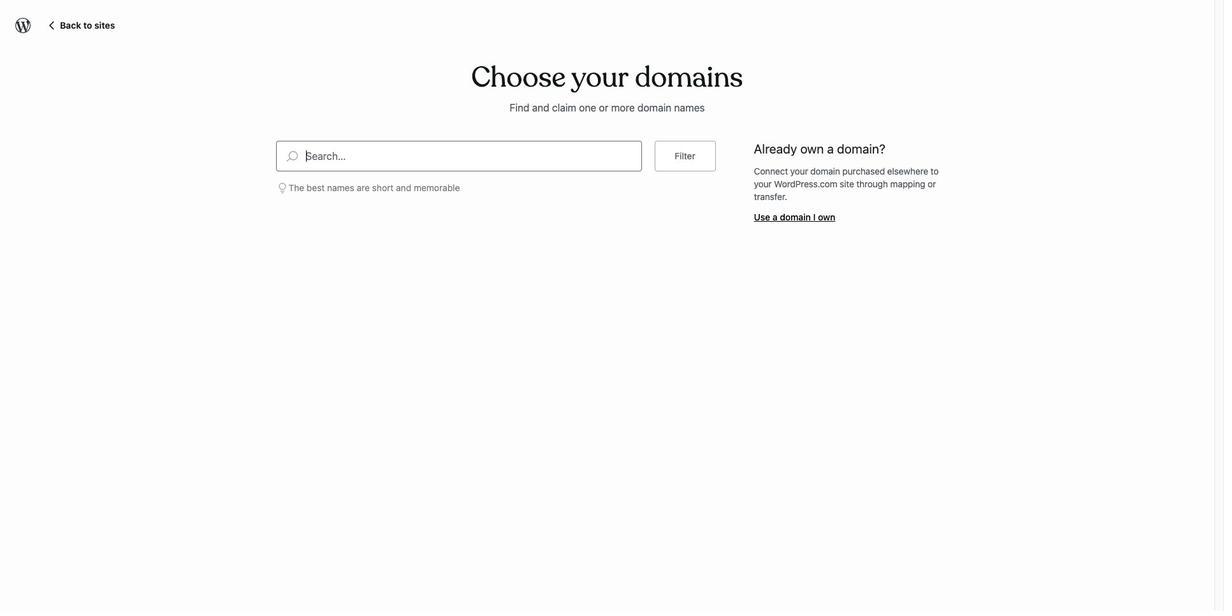 Task type: vqa. For each thing, say whether or not it's contained in the screenshot.
Settings at the left of page
no



Task type: locate. For each thing, give the bounding box(es) containing it.
What would you like your domain name to be? search field
[[306, 142, 641, 171]]

None search field
[[276, 141, 642, 171]]



